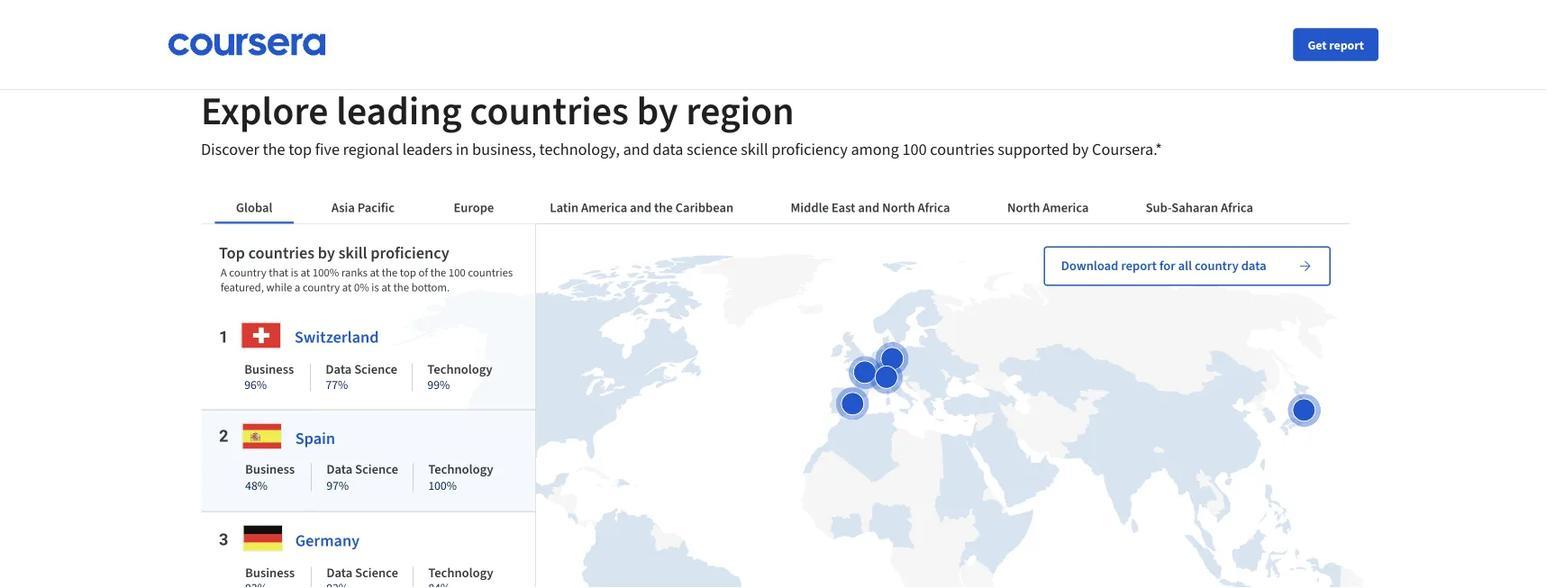 Task type: locate. For each thing, give the bounding box(es) containing it.
coursera logo image
[[168, 33, 326, 56]]

report
[[1330, 37, 1365, 53]]

get
[[1308, 37, 1327, 53]]



Task type: describe. For each thing, give the bounding box(es) containing it.
get report
[[1308, 37, 1365, 53]]

get report button
[[1294, 28, 1379, 61]]



Task type: vqa. For each thing, say whether or not it's contained in the screenshot.
the
no



